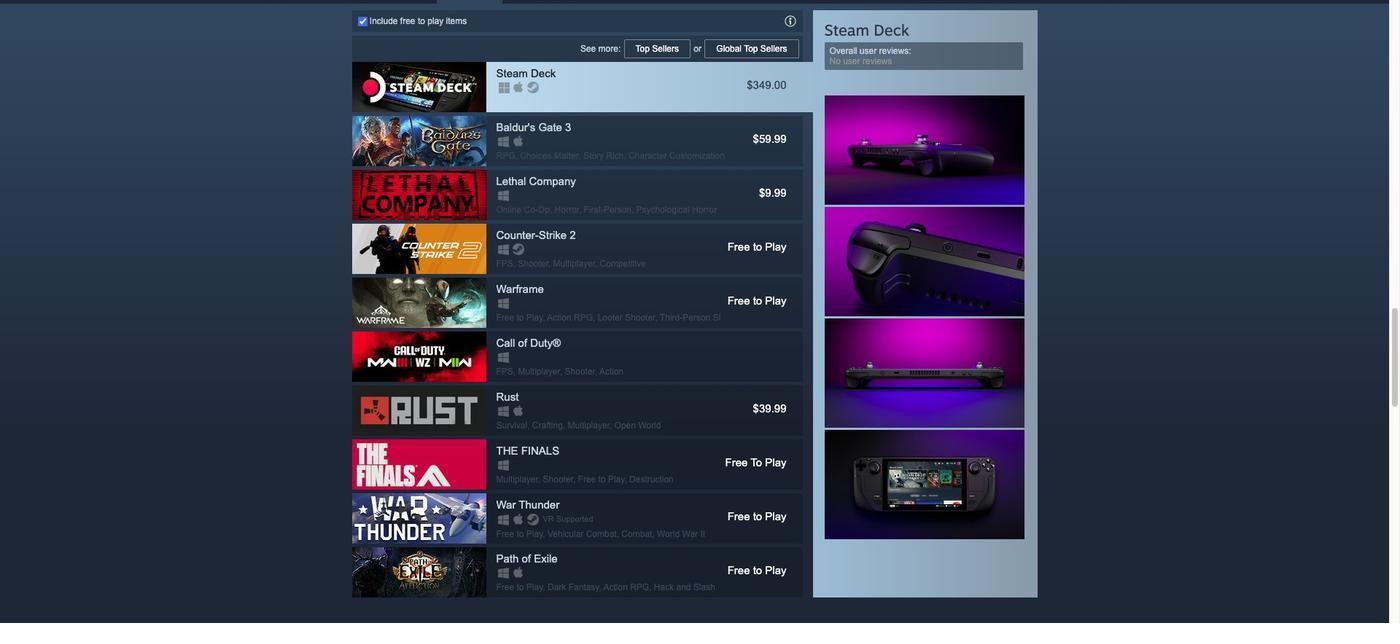 Task type: locate. For each thing, give the bounding box(es) containing it.
sellers left the or
[[652, 44, 679, 54]]

2 vertical spatial action
[[603, 582, 628, 593]]

1 horizontal spatial top
[[744, 44, 758, 54]]

0 horizontal spatial sellers
[[652, 44, 679, 54]]

fps , multiplayer , shooter , action
[[496, 367, 624, 377]]

1 horizontal spatial combat
[[622, 529, 652, 539]]

1 vertical spatial of
[[522, 553, 531, 565]]

supported
[[556, 515, 593, 523]]

steam up baldur's
[[496, 67, 528, 79]]

call of duty®
[[496, 337, 561, 349]]

finals
[[521, 445, 560, 457]]

action
[[547, 313, 572, 323], [599, 367, 624, 377], [603, 582, 628, 593]]

lethal company
[[496, 175, 576, 187]]

fps , shooter , multiplayer , competitive
[[496, 259, 646, 269]]

play
[[765, 240, 787, 253], [765, 294, 787, 307], [526, 313, 543, 323], [765, 456, 787, 469], [608, 475, 625, 485], [765, 510, 787, 523], [526, 529, 543, 539], [765, 564, 787, 577], [526, 582, 543, 593]]

user right no on the right of the page
[[843, 56, 860, 66]]

rpg up lethal
[[496, 151, 515, 161]]

, left competitive
[[595, 259, 598, 269]]

play
[[428, 16, 444, 26]]

deck up reviews:
[[874, 20, 909, 39]]

thunder
[[519, 499, 560, 511]]

looter
[[598, 313, 623, 323]]

global top sellers
[[716, 44, 787, 54]]

, right "dark"
[[599, 582, 602, 593]]

,
[[515, 151, 518, 161], [579, 151, 581, 161], [624, 151, 626, 161], [550, 205, 552, 215], [579, 205, 581, 215], [632, 205, 634, 215], [513, 259, 516, 269], [548, 259, 551, 269], [595, 259, 598, 269], [543, 313, 545, 323], [593, 313, 595, 323], [655, 313, 658, 323], [513, 367, 516, 377], [560, 367, 562, 377], [595, 367, 598, 377], [527, 421, 530, 431], [563, 421, 565, 431], [610, 421, 612, 431], [538, 475, 541, 485], [573, 475, 576, 485], [625, 475, 627, 485], [543, 529, 545, 539], [617, 529, 619, 539], [652, 529, 655, 539], [543, 582, 545, 593], [599, 582, 602, 593], [649, 582, 652, 593]]

0 horizontal spatial combat
[[586, 529, 617, 539]]

sellers
[[652, 44, 679, 54], [761, 44, 787, 54]]

, up survival , crafting , multiplayer , open world
[[595, 367, 598, 377]]

1 vertical spatial deck
[[531, 67, 556, 79]]

multiplayer left open
[[568, 421, 610, 431]]

1 vertical spatial war
[[682, 529, 698, 539]]

fps up warframe
[[496, 259, 513, 269]]

sellers up $349.00
[[761, 44, 787, 54]]

to inside vr supported free to play , vehicular combat , combat , world war ii
[[517, 529, 524, 539]]

2 horizontal spatial rpg
[[630, 582, 649, 593]]

1 vertical spatial steam
[[496, 67, 528, 79]]

1 vertical spatial world
[[657, 529, 680, 539]]

1 vertical spatial person
[[683, 313, 711, 323]]

, up thunder
[[538, 475, 541, 485]]

war thunder
[[496, 499, 560, 511]]

of
[[518, 337, 527, 349], [522, 553, 531, 565]]

customization
[[669, 151, 725, 161]]

the finals
[[496, 445, 560, 457]]

action down looter
[[599, 367, 624, 377]]

top inside 'link'
[[636, 44, 650, 54]]

deck for steam deck overall user reviews: no user reviews
[[874, 20, 909, 39]]

1 vertical spatial fps
[[496, 367, 513, 377]]

gate
[[539, 121, 562, 133]]

action up duty®
[[547, 313, 572, 323]]

$59.99
[[753, 132, 787, 145]]

1 horizontal spatial war
[[682, 529, 698, 539]]

and
[[676, 582, 691, 593]]

0 horizontal spatial deck
[[531, 67, 556, 79]]

deck up gate
[[531, 67, 556, 79]]

call
[[496, 337, 515, 349]]

0 vertical spatial action
[[547, 313, 572, 323]]

$9.99
[[759, 186, 787, 199]]

shooter
[[518, 259, 548, 269], [625, 313, 655, 323], [713, 313, 744, 323], [565, 367, 595, 377], [543, 475, 573, 485]]

war left ii
[[682, 529, 698, 539]]

steam for steam deck overall user reviews: no user reviews
[[824, 20, 869, 39]]

shooter up thunder
[[543, 475, 573, 485]]

1 sellers from the left
[[652, 44, 679, 54]]

1 horizontal spatial rpg
[[574, 313, 593, 323]]

hack
[[654, 582, 674, 593]]

free to play for war thunder
[[728, 510, 787, 523]]

free to play , dark fantasy , action rpg , hack and slash
[[496, 582, 715, 593]]

steam for steam deck
[[496, 67, 528, 79]]

top right global
[[744, 44, 758, 54]]

online co-op , horror , first-person , psychological horror
[[496, 205, 717, 215]]

war left thunder
[[496, 499, 516, 511]]

horror right 'op'
[[555, 205, 579, 215]]

rpg
[[496, 151, 515, 161], [574, 313, 593, 323], [630, 582, 649, 593]]

op
[[538, 205, 550, 215]]

multiplayer down 2
[[553, 259, 595, 269]]

action right fantasy
[[603, 582, 628, 593]]

counter-strike 2 image
[[352, 224, 486, 274]]

call of duty® image
[[352, 332, 486, 382]]

counter-strike 2
[[496, 229, 576, 241]]

steam inside steam deck overall user reviews: no user reviews
[[824, 20, 869, 39]]

destruction
[[629, 475, 674, 485]]

free to play
[[728, 240, 787, 253], [728, 294, 787, 307], [728, 510, 787, 523], [728, 564, 787, 577]]

, up rust
[[513, 367, 516, 377]]

rpg left looter
[[574, 313, 593, 323]]

3 free to play from the top
[[728, 510, 787, 523]]

, left first-
[[579, 205, 581, 215]]

None checkbox
[[358, 17, 367, 26]]

deck inside steam deck overall user reviews: no user reviews
[[874, 20, 909, 39]]

to
[[418, 16, 425, 26], [753, 240, 762, 253], [753, 294, 762, 307], [517, 313, 524, 323], [598, 475, 606, 485], [753, 510, 762, 523], [517, 529, 524, 539], [753, 564, 762, 577], [517, 582, 524, 593]]

combat down destruction
[[622, 529, 652, 539]]

1 free to play from the top
[[728, 240, 787, 253]]

2 fps from the top
[[496, 367, 513, 377]]

more:
[[598, 44, 621, 54]]

multiplayer
[[553, 259, 595, 269], [518, 367, 560, 377], [568, 421, 610, 431], [496, 475, 538, 485]]

1 horizontal spatial horror
[[692, 205, 717, 215]]

0 horizontal spatial steam
[[496, 67, 528, 79]]

global
[[716, 44, 742, 54]]

warframe
[[496, 283, 544, 295]]

, left choices
[[515, 151, 518, 161]]

of for exile
[[522, 553, 531, 565]]

rust image
[[352, 386, 486, 436]]

ii
[[700, 529, 705, 539]]

shooter up survival , crafting , multiplayer , open world
[[565, 367, 595, 377]]

top
[[636, 44, 650, 54], [744, 44, 758, 54]]

0 vertical spatial steam
[[824, 20, 869, 39]]

1 horizontal spatial sellers
[[761, 44, 787, 54]]

slash
[[693, 582, 715, 593]]

0 vertical spatial of
[[518, 337, 527, 349]]

crafting
[[532, 421, 563, 431]]

, left "story"
[[579, 151, 581, 161]]

free
[[400, 16, 415, 26]]

war
[[496, 499, 516, 511], [682, 529, 698, 539]]

top sellers link
[[623, 38, 691, 59]]

steam deck
[[496, 67, 556, 79]]

0 vertical spatial deck
[[874, 20, 909, 39]]

0 vertical spatial world
[[638, 421, 661, 431]]

1 fps from the top
[[496, 259, 513, 269]]

$39.99
[[753, 402, 787, 415]]

of right call
[[518, 337, 527, 349]]

4 free to play from the top
[[728, 564, 787, 577]]

exile
[[534, 553, 558, 565]]

, left ii
[[652, 529, 655, 539]]

0 vertical spatial war
[[496, 499, 516, 511]]

world right open
[[638, 421, 661, 431]]

free
[[728, 240, 750, 253], [728, 294, 750, 307], [496, 313, 514, 323], [725, 456, 748, 469], [578, 475, 596, 485], [728, 510, 750, 523], [496, 529, 514, 539], [728, 564, 750, 577], [496, 582, 514, 593]]

choices
[[520, 151, 552, 161]]

see
[[580, 44, 596, 54]]

vr supported free to play , vehicular combat , combat , world war ii
[[496, 515, 705, 539]]

free to play for path of exile
[[728, 564, 787, 577]]

, left psychological
[[632, 205, 634, 215]]

, down strike
[[548, 259, 551, 269]]

rpg , choices matter , story rich , character customization
[[496, 151, 725, 161]]

of right path
[[522, 553, 531, 565]]

0 vertical spatial fps
[[496, 259, 513, 269]]

steam up overall
[[824, 20, 869, 39]]

0 vertical spatial person
[[604, 205, 632, 215]]

path of exile
[[496, 553, 558, 565]]

1 horizontal spatial deck
[[874, 20, 909, 39]]

world left ii
[[657, 529, 680, 539]]

2 free to play from the top
[[728, 294, 787, 307]]

horror
[[555, 205, 579, 215], [692, 205, 717, 215]]

0 horizontal spatial rpg
[[496, 151, 515, 161]]

0 horizontal spatial war
[[496, 499, 516, 511]]

, right "vehicular"
[[617, 529, 619, 539]]

1 vertical spatial rpg
[[574, 313, 593, 323]]

, left "dark"
[[543, 582, 545, 593]]

, left character
[[624, 151, 626, 161]]

deck for steam deck
[[531, 67, 556, 79]]

top right more:
[[636, 44, 650, 54]]

0 horizontal spatial horror
[[555, 205, 579, 215]]

rust
[[496, 391, 519, 403]]

fps
[[496, 259, 513, 269], [496, 367, 513, 377]]

1 top from the left
[[636, 44, 650, 54]]

combat
[[586, 529, 617, 539], [622, 529, 652, 539]]

horror right psychological
[[692, 205, 717, 215]]

deck
[[874, 20, 909, 39], [531, 67, 556, 79]]

company
[[529, 175, 576, 187]]

world
[[638, 421, 661, 431], [657, 529, 680, 539]]

, right co-
[[550, 205, 552, 215]]

0 horizontal spatial top
[[636, 44, 650, 54]]

2 sellers from the left
[[761, 44, 787, 54]]

shooter right looter
[[625, 313, 655, 323]]

2 vertical spatial rpg
[[630, 582, 649, 593]]

1 horizontal spatial steam
[[824, 20, 869, 39]]

the
[[496, 445, 518, 457]]

no
[[830, 56, 841, 66]]

fps for fps , shooter , multiplayer , competitive
[[496, 259, 513, 269]]

rpg left 'hack'
[[630, 582, 649, 593]]

, up supported
[[573, 475, 576, 485]]

free to play
[[725, 456, 787, 469]]

0 horizontal spatial person
[[604, 205, 632, 215]]

co-
[[524, 205, 538, 215]]

reviews:
[[879, 46, 911, 56]]

combat down supported
[[586, 529, 617, 539]]

fps up rust
[[496, 367, 513, 377]]



Task type: vqa. For each thing, say whether or not it's contained in the screenshot.


Task type: describe. For each thing, give the bounding box(es) containing it.
0 vertical spatial rpg
[[496, 151, 515, 161]]

2
[[570, 229, 576, 241]]

1 vertical spatial action
[[599, 367, 624, 377]]

include free to play items
[[367, 16, 467, 26]]

, left open
[[610, 421, 612, 431]]

2 top from the left
[[744, 44, 758, 54]]

3
[[565, 121, 571, 133]]

or
[[691, 44, 704, 54]]

rich
[[606, 151, 624, 161]]

path
[[496, 553, 519, 565]]

, down duty®
[[560, 367, 562, 377]]

user right overall
[[860, 46, 877, 56]]

, right the survival
[[563, 421, 565, 431]]

see more:
[[580, 44, 623, 54]]

, left 'hack'
[[649, 582, 652, 593]]

dark
[[548, 582, 566, 593]]

world inside vr supported free to play , vehicular combat , combat , world war ii
[[657, 529, 680, 539]]

baldur's gate 3
[[496, 121, 571, 133]]

to
[[751, 456, 762, 469]]

2 combat from the left
[[622, 529, 652, 539]]

global top sellers link
[[704, 38, 800, 59]]

steam deck overall user reviews: no user reviews
[[824, 20, 911, 66]]

war inside vr supported free to play , vehicular combat , combat , world war ii
[[682, 529, 698, 539]]

survival , crafting , multiplayer , open world
[[496, 421, 661, 431]]

$349.00
[[747, 79, 787, 91]]

shooter right third-
[[713, 313, 744, 323]]

matter
[[554, 151, 579, 161]]

war thunder image
[[352, 493, 486, 544]]

psychological
[[636, 205, 690, 215]]

competitive
[[600, 259, 646, 269]]

vehicular
[[548, 529, 584, 539]]

open
[[614, 421, 636, 431]]

, left crafting
[[527, 421, 530, 431]]

, up warframe
[[513, 259, 516, 269]]

lethal company image
[[352, 170, 486, 220]]

strike
[[539, 229, 567, 241]]

lethal
[[496, 175, 526, 187]]

free to play , action rpg , looter shooter , third-person shooter
[[496, 313, 744, 323]]

sellers inside 'link'
[[652, 44, 679, 54]]

first-
[[584, 205, 604, 215]]

duty®
[[530, 337, 561, 349]]

steam deck image
[[352, 62, 486, 112]]

, left third-
[[655, 313, 658, 323]]

2 horror from the left
[[692, 205, 717, 215]]

third-
[[660, 313, 683, 323]]

, left looter
[[593, 313, 595, 323]]

multiplayer down duty®
[[518, 367, 560, 377]]

free to play for counter-strike 2
[[728, 240, 787, 253]]

baldur's
[[496, 121, 535, 133]]

, up duty®
[[543, 313, 545, 323]]

top sellers
[[636, 44, 679, 54]]

multiplayer up war thunder at the left of the page
[[496, 475, 538, 485]]

path of exile image
[[352, 547, 486, 598]]

1 horizontal spatial person
[[683, 313, 711, 323]]

free to play for warframe
[[728, 294, 787, 307]]

multiplayer , shooter , free to play , destruction
[[496, 475, 674, 485]]

counter-
[[496, 229, 539, 241]]

, left destruction
[[625, 475, 627, 485]]

1 horror from the left
[[555, 205, 579, 215]]

character
[[629, 151, 667, 161]]

fantasy
[[569, 582, 599, 593]]

survival
[[496, 421, 527, 431]]

shooter up warframe
[[518, 259, 548, 269]]

1 combat from the left
[[586, 529, 617, 539]]

reviews
[[863, 56, 892, 66]]

the finals image
[[352, 440, 486, 490]]

online
[[496, 205, 522, 215]]

include
[[370, 16, 398, 26]]

items
[[446, 16, 467, 26]]

fps for fps , multiplayer , shooter , action
[[496, 367, 513, 377]]

, down vr
[[543, 529, 545, 539]]

free inside vr supported free to play , vehicular combat , combat , world war ii
[[496, 529, 514, 539]]

warframe image
[[352, 278, 486, 328]]

story
[[583, 151, 604, 161]]

vr
[[543, 515, 554, 523]]

of for duty®
[[518, 337, 527, 349]]

baldur's gate 3 image
[[352, 116, 486, 166]]

overall
[[830, 46, 857, 56]]

play inside vr supported free to play , vehicular combat , combat , world war ii
[[526, 529, 543, 539]]



